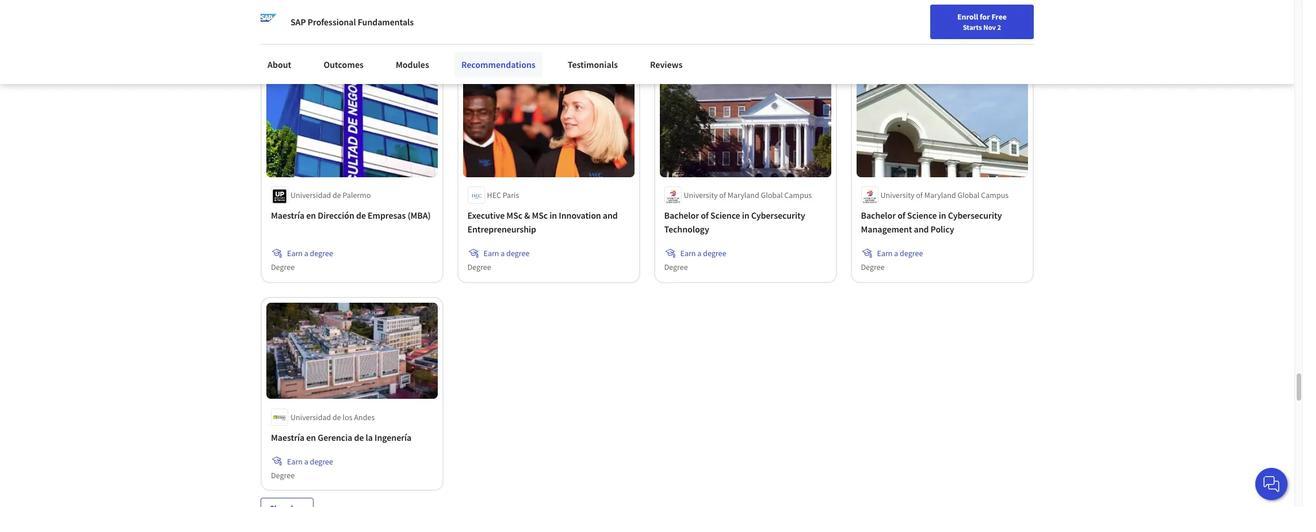 Task type: describe. For each thing, give the bounding box(es) containing it.
a for executive msc & msc in innovation and entrepreneurship
[[501, 248, 505, 258]]

sap professional fundamentals
[[291, 16, 414, 28]]

a for maestría en gerencia de la ingenería
[[304, 456, 308, 467]]

dirección
[[318, 209, 355, 221]]

universidad de palermo
[[291, 190, 371, 200]]

maestría en gerencia de la ingenería
[[271, 431, 412, 443]]

(mba)
[[408, 209, 431, 221]]

earn a degree for maestría en dirección de empresas (mba)
[[287, 248, 333, 258]]

chat with us image
[[1263, 475, 1281, 493]]

find
[[976, 13, 991, 24]]

campus for bachelor of science in cybersecurity technology
[[785, 190, 813, 200]]

universidad de los andes
[[291, 412, 375, 422]]

bachelor of science in cybersecurity management and policy
[[862, 209, 1003, 235]]

maestría for maestría en gerencia de la ingenería
[[271, 431, 305, 443]]

degree for bachelor of science in cybersecurity technology
[[704, 248, 727, 258]]

degree right sap
[[310, 26, 333, 36]]

science for technology
[[711, 209, 741, 221]]

hec paris
[[488, 190, 520, 200]]

enroll for free starts nov 2
[[958, 12, 1007, 32]]

de left palermo
[[333, 190, 341, 200]]

bachelor of science in cybersecurity management and policy link
[[862, 208, 1024, 236]]

executive msc & msc in innovation and entrepreneurship
[[468, 209, 618, 235]]

andes
[[354, 412, 375, 422]]

in for bachelor of science in cybersecurity management and policy
[[940, 209, 947, 221]]

testimonials
[[568, 59, 618, 70]]

professional
[[308, 16, 356, 28]]

nov
[[984, 22, 997, 32]]

your
[[992, 13, 1007, 24]]

in for bachelor of science in cybersecurity technology
[[743, 209, 750, 221]]

cybersecurity for bachelor of science in cybersecurity technology
[[752, 209, 806, 221]]

management
[[862, 223, 913, 235]]

degree for bachelor of science in cybersecurity management and policy
[[901, 248, 924, 258]]

hec
[[488, 190, 502, 200]]

cybersecurity for bachelor of science in cybersecurity management and policy
[[949, 209, 1003, 221]]

ingenería
[[375, 431, 412, 443]]

bachelor for bachelor of science in cybersecurity management and policy
[[862, 209, 897, 221]]

paris
[[503, 190, 520, 200]]

about
[[268, 59, 292, 70]]

and for innovation
[[603, 209, 618, 221]]

global for bachelor of science in cybersecurity management and policy
[[959, 190, 980, 200]]

maryland for technology
[[728, 190, 760, 200]]

campus for bachelor of science in cybersecurity management and policy
[[982, 190, 1010, 200]]

and for management
[[915, 223, 930, 235]]

of inside bachelor of science in cybersecurity technology
[[702, 209, 709, 221]]

starts
[[963, 22, 983, 32]]

new
[[1009, 13, 1024, 24]]

degree for executive msc & msc in innovation and entrepreneurship
[[507, 248, 530, 258]]

find your new career link
[[970, 12, 1054, 26]]

bachelor of science in cybersecurity technology link
[[665, 208, 827, 236]]

of inside bachelor of science in cybersecurity management and policy
[[898, 209, 906, 221]]

for
[[980, 12, 991, 22]]

gerencia
[[318, 431, 353, 443]]

earn a degree for bachelor of science in cybersecurity technology
[[681, 248, 727, 258]]



Task type: locate. For each thing, give the bounding box(es) containing it.
earn a degree
[[287, 26, 333, 36], [287, 248, 333, 258], [484, 248, 530, 258], [681, 248, 727, 258], [878, 248, 924, 258], [287, 456, 333, 467]]

maryland
[[728, 190, 760, 200], [925, 190, 957, 200]]

earn a degree right sap image at the left top
[[287, 26, 333, 36]]

university
[[684, 190, 718, 200], [881, 190, 915, 200]]

cybersecurity inside bachelor of science in cybersecurity management and policy
[[949, 209, 1003, 221]]

earn a degree for bachelor of science in cybersecurity management and policy
[[878, 248, 924, 258]]

science for management
[[908, 209, 938, 221]]

0 horizontal spatial bachelor
[[665, 209, 700, 221]]

en inside 'maestría en gerencia de la ingenería' link
[[306, 431, 316, 443]]

earn a degree for maestría en gerencia de la ingenería
[[287, 456, 333, 467]]

1 vertical spatial maestría
[[271, 431, 305, 443]]

university of maryland global campus up bachelor of science in cybersecurity management and policy link
[[881, 190, 1010, 200]]

2 msc from the left
[[532, 209, 548, 221]]

maestría for maestría en dirección de empresas (mba)
[[271, 209, 305, 221]]

of up bachelor of science in cybersecurity technology
[[720, 190, 727, 200]]

bachelor up 'management'
[[862, 209, 897, 221]]

fundamentals
[[358, 16, 414, 28]]

1 global from the left
[[762, 190, 783, 200]]

bachelor inside bachelor of science in cybersecurity technology
[[665, 209, 700, 221]]

and left policy
[[915, 223, 930, 235]]

in inside executive msc & msc in innovation and entrepreneurship
[[550, 209, 558, 221]]

testimonials link
[[561, 52, 625, 77]]

cybersecurity inside bachelor of science in cybersecurity technology
[[752, 209, 806, 221]]

maryland up "bachelor of science in cybersecurity technology" link
[[728, 190, 760, 200]]

degree down technology
[[704, 248, 727, 258]]

a for bachelor of science in cybersecurity technology
[[698, 248, 702, 258]]

2
[[998, 22, 1002, 32]]

policy
[[931, 223, 955, 235]]

universidad
[[291, 190, 331, 200], [291, 412, 331, 422]]

0 horizontal spatial university
[[684, 190, 718, 200]]

recommendations link
[[455, 52, 543, 77]]

0 horizontal spatial campus
[[785, 190, 813, 200]]

los
[[343, 412, 353, 422]]

earn a degree down entrepreneurship
[[484, 248, 530, 258]]

1 maryland from the left
[[728, 190, 760, 200]]

1 university from the left
[[684, 190, 718, 200]]

en left 'dirección'
[[306, 209, 316, 221]]

degree
[[271, 40, 295, 50], [468, 40, 492, 50], [665, 40, 689, 50], [862, 40, 885, 50], [271, 262, 295, 272], [468, 262, 492, 272], [665, 262, 689, 272], [862, 262, 885, 272], [271, 470, 295, 480]]

1 campus from the left
[[785, 190, 813, 200]]

2 horizontal spatial in
[[940, 209, 947, 221]]

en inside 'maestría en dirección de empresas (mba)' link
[[306, 209, 316, 221]]

university for technology
[[684, 190, 718, 200]]

university of maryland global campus for technology
[[684, 190, 813, 200]]

university up technology
[[684, 190, 718, 200]]

reviews link
[[644, 52, 690, 77]]

university for management
[[881, 190, 915, 200]]

3 in from the left
[[940, 209, 947, 221]]

en left gerencia
[[306, 431, 316, 443]]

of up bachelor of science in cybersecurity management and policy
[[917, 190, 924, 200]]

maestría en dirección de empresas (mba) link
[[271, 208, 433, 222]]

earn a degree for executive msc & msc in innovation and entrepreneurship
[[484, 248, 530, 258]]

en for gerencia
[[306, 431, 316, 443]]

science
[[711, 209, 741, 221], [908, 209, 938, 221]]

a for maestría en dirección de empresas (mba)
[[304, 248, 308, 258]]

maestría inside 'maestría en dirección de empresas (mba)' link
[[271, 209, 305, 221]]

global up bachelor of science in cybersecurity management and policy link
[[959, 190, 980, 200]]

sap
[[291, 16, 306, 28]]

degree down entrepreneurship
[[507, 248, 530, 258]]

maestría inside 'maestría en gerencia de la ingenería' link
[[271, 431, 305, 443]]

1 cybersecurity from the left
[[752, 209, 806, 221]]

degree down 'dirección'
[[310, 248, 333, 258]]

bachelor
[[665, 209, 700, 221], [862, 209, 897, 221]]

2 maestría from the top
[[271, 431, 305, 443]]

university of maryland global campus up "bachelor of science in cybersecurity technology" link
[[684, 190, 813, 200]]

campus
[[785, 190, 813, 200], [982, 190, 1010, 200]]

global
[[762, 190, 783, 200], [959, 190, 980, 200]]

1 horizontal spatial maryland
[[925, 190, 957, 200]]

2 campus from the left
[[982, 190, 1010, 200]]

a for bachelor of science in cybersecurity management and policy
[[895, 248, 899, 258]]

science inside bachelor of science in cybersecurity management and policy
[[908, 209, 938, 221]]

empresas
[[368, 209, 406, 221]]

msc right &
[[532, 209, 548, 221]]

1 horizontal spatial cybersecurity
[[949, 209, 1003, 221]]

bachelor up technology
[[665, 209, 700, 221]]

science inside bachelor of science in cybersecurity technology
[[711, 209, 741, 221]]

de down palermo
[[356, 209, 366, 221]]

None search field
[[164, 7, 440, 30]]

and
[[603, 209, 618, 221], [915, 223, 930, 235]]

a
[[304, 26, 308, 36], [304, 248, 308, 258], [501, 248, 505, 258], [698, 248, 702, 258], [895, 248, 899, 258], [304, 456, 308, 467]]

0 horizontal spatial in
[[550, 209, 558, 221]]

0 horizontal spatial science
[[711, 209, 741, 221]]

maestría
[[271, 209, 305, 221], [271, 431, 305, 443]]

1 horizontal spatial bachelor
[[862, 209, 897, 221]]

2 in from the left
[[743, 209, 750, 221]]

bachelor inside bachelor of science in cybersecurity management and policy
[[862, 209, 897, 221]]

2 university from the left
[[881, 190, 915, 200]]

global for bachelor of science in cybersecurity technology
[[762, 190, 783, 200]]

en for dirección
[[306, 209, 316, 221]]

2 cybersecurity from the left
[[949, 209, 1003, 221]]

entrepreneurship
[[468, 223, 537, 235]]

1 maestría from the top
[[271, 209, 305, 221]]

0 horizontal spatial msc
[[507, 209, 523, 221]]

2 maryland from the left
[[925, 190, 957, 200]]

de
[[333, 190, 341, 200], [356, 209, 366, 221], [333, 412, 341, 422], [354, 431, 364, 443]]

outcomes
[[324, 59, 364, 70]]

1 msc from the left
[[507, 209, 523, 221]]

earn a degree down gerencia
[[287, 456, 333, 467]]

1 horizontal spatial msc
[[532, 209, 548, 221]]

technology
[[665, 223, 710, 235]]

of up technology
[[702, 209, 709, 221]]

in
[[550, 209, 558, 221], [743, 209, 750, 221], [940, 209, 947, 221]]

about link
[[261, 52, 298, 77]]

0 horizontal spatial global
[[762, 190, 783, 200]]

global up "bachelor of science in cybersecurity technology" link
[[762, 190, 783, 200]]

earn
[[287, 26, 303, 36], [287, 248, 303, 258], [484, 248, 500, 258], [681, 248, 697, 258], [878, 248, 893, 258], [287, 456, 303, 467]]

2 global from the left
[[959, 190, 980, 200]]

cybersecurity
[[752, 209, 806, 221], [949, 209, 1003, 221]]

1 horizontal spatial campus
[[982, 190, 1010, 200]]

earn for bachelor of science in cybersecurity technology
[[681, 248, 697, 258]]

reviews
[[650, 59, 683, 70]]

maestría en dirección de empresas (mba)
[[271, 209, 431, 221]]

universidad for dirección
[[291, 190, 331, 200]]

earn for bachelor of science in cybersecurity management and policy
[[878, 248, 893, 258]]

executive msc & msc in innovation and entrepreneurship link
[[468, 208, 630, 236]]

earn for maestría en gerencia de la ingenería
[[287, 456, 303, 467]]

la
[[366, 431, 373, 443]]

0 horizontal spatial cybersecurity
[[752, 209, 806, 221]]

de left los
[[333, 412, 341, 422]]

modules
[[396, 59, 429, 70]]

1 university of maryland global campus from the left
[[684, 190, 813, 200]]

of up 'management'
[[898, 209, 906, 221]]

university of maryland global campus
[[684, 190, 813, 200], [881, 190, 1010, 200]]

maestría en gerencia de la ingenería link
[[271, 430, 433, 444]]

universidad up gerencia
[[291, 412, 331, 422]]

degree down gerencia
[[310, 456, 333, 467]]

maryland up bachelor of science in cybersecurity management and policy link
[[925, 190, 957, 200]]

earn a degree down 'management'
[[878, 248, 924, 258]]

0 vertical spatial maestría
[[271, 209, 305, 221]]

earn for maestría en dirección de empresas (mba)
[[287, 248, 303, 258]]

university of maryland global campus for management
[[881, 190, 1010, 200]]

universidad for gerencia
[[291, 412, 331, 422]]

recommendations
[[462, 59, 536, 70]]

career
[[1026, 13, 1048, 24]]

earn for executive msc & msc in innovation and entrepreneurship
[[484, 248, 500, 258]]

bachelor of science in cybersecurity technology
[[665, 209, 806, 235]]

and right innovation on the left
[[603, 209, 618, 221]]

innovation
[[559, 209, 602, 221]]

de left la
[[354, 431, 364, 443]]

degree for maestría en dirección de empresas (mba)
[[310, 248, 333, 258]]

free
[[992, 12, 1007, 22]]

1 vertical spatial en
[[306, 431, 316, 443]]

bachelor for bachelor of science in cybersecurity technology
[[665, 209, 700, 221]]

0 vertical spatial and
[[603, 209, 618, 221]]

2 university of maryland global campus from the left
[[881, 190, 1010, 200]]

&
[[525, 209, 531, 221]]

in inside bachelor of science in cybersecurity technology
[[743, 209, 750, 221]]

1 horizontal spatial in
[[743, 209, 750, 221]]

earn a degree down 'dirección'
[[287, 248, 333, 258]]

find your new career
[[976, 13, 1048, 24]]

2 science from the left
[[908, 209, 938, 221]]

1 horizontal spatial global
[[959, 190, 980, 200]]

earn a degree down technology
[[681, 248, 727, 258]]

modules link
[[389, 52, 436, 77]]

outcomes link
[[317, 52, 371, 77]]

degree down 'management'
[[901, 248, 924, 258]]

university up 'management'
[[881, 190, 915, 200]]

1 horizontal spatial university
[[881, 190, 915, 200]]

maestría down universidad de palermo
[[271, 209, 305, 221]]

0 horizontal spatial maryland
[[728, 190, 760, 200]]

and inside bachelor of science in cybersecurity management and policy
[[915, 223, 930, 235]]

en
[[306, 209, 316, 221], [306, 431, 316, 443]]

and inside executive msc & msc in innovation and entrepreneurship
[[603, 209, 618, 221]]

sap image
[[261, 14, 277, 30]]

maryland for management
[[925, 190, 957, 200]]

degree
[[310, 26, 333, 36], [310, 248, 333, 258], [507, 248, 530, 258], [704, 248, 727, 258], [901, 248, 924, 258], [310, 456, 333, 467]]

0 horizontal spatial and
[[603, 209, 618, 221]]

1 science from the left
[[711, 209, 741, 221]]

2 bachelor from the left
[[862, 209, 897, 221]]

1 vertical spatial and
[[915, 223, 930, 235]]

degree for maestría en gerencia de la ingenería
[[310, 456, 333, 467]]

1 en from the top
[[306, 209, 316, 221]]

1 horizontal spatial university of maryland global campus
[[881, 190, 1010, 200]]

1 horizontal spatial science
[[908, 209, 938, 221]]

1 universidad from the top
[[291, 190, 331, 200]]

msc
[[507, 209, 523, 221], [532, 209, 548, 221]]

palermo
[[343, 190, 371, 200]]

in inside bachelor of science in cybersecurity management and policy
[[940, 209, 947, 221]]

of
[[720, 190, 727, 200], [917, 190, 924, 200], [702, 209, 709, 221], [898, 209, 906, 221]]

msc left &
[[507, 209, 523, 221]]

executive
[[468, 209, 505, 221]]

maestría left gerencia
[[271, 431, 305, 443]]

0 vertical spatial en
[[306, 209, 316, 221]]

enroll
[[958, 12, 979, 22]]

1 horizontal spatial and
[[915, 223, 930, 235]]

2 universidad from the top
[[291, 412, 331, 422]]

0 vertical spatial universidad
[[291, 190, 331, 200]]

universidad up 'dirección'
[[291, 190, 331, 200]]

2 en from the top
[[306, 431, 316, 443]]

0 horizontal spatial university of maryland global campus
[[684, 190, 813, 200]]

1 vertical spatial universidad
[[291, 412, 331, 422]]

1 in from the left
[[550, 209, 558, 221]]

1 bachelor from the left
[[665, 209, 700, 221]]



Task type: vqa. For each thing, say whether or not it's contained in the screenshot.
The to the left
no



